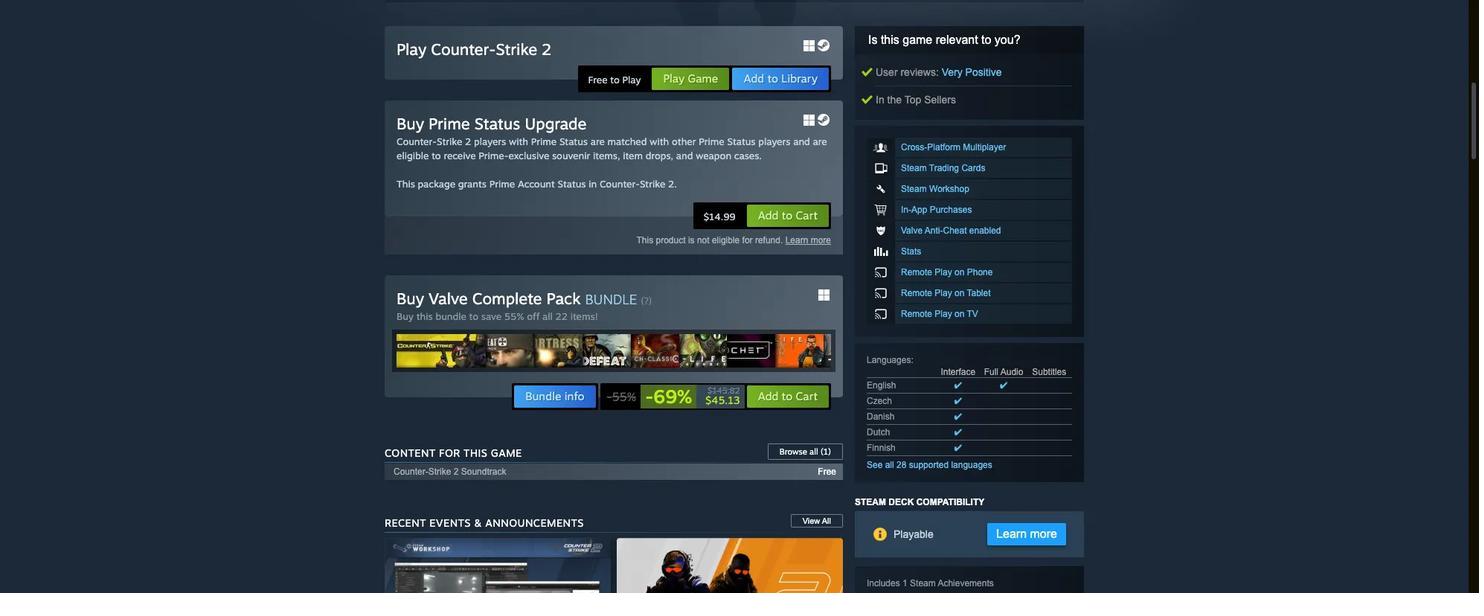 Task type: locate. For each thing, give the bounding box(es) containing it.
add to cart link up refund.
[[746, 204, 830, 228]]

1 vertical spatial this
[[637, 235, 654, 246]]

includes 1 steam achievements
[[867, 578, 994, 589]]

positive
[[966, 66, 1002, 78]]

3 buy from the top
[[397, 310, 414, 322]]

multiplayer
[[963, 142, 1007, 153]]

in
[[589, 178, 597, 190]]

1 vertical spatial add
[[758, 208, 779, 223]]

free up 'matched'
[[588, 74, 608, 86]]

steam up app
[[901, 184, 927, 194]]

add to library
[[744, 71, 818, 86]]

0 horizontal spatial all
[[543, 310, 553, 322]]

cross-platform multiplayer
[[901, 142, 1007, 153]]

exclusive
[[509, 150, 550, 162]]

0 vertical spatial this
[[881, 33, 900, 46]]

remote up the remote play on tv
[[901, 288, 933, 298]]

status
[[475, 114, 520, 133], [560, 135, 588, 147], [728, 135, 756, 147], [558, 178, 586, 190]]

1 horizontal spatial all
[[810, 447, 819, 457]]

valve up the bundle
[[429, 289, 468, 308]]

2 cart from the top
[[796, 389, 818, 403]]

0 horizontal spatial 2
[[454, 467, 459, 477]]

on left the tv
[[955, 309, 965, 319]]

eligible up package
[[397, 150, 429, 162]]

on left tablet
[[955, 288, 965, 298]]

1 vertical spatial game
[[491, 447, 522, 459]]

top
[[905, 94, 922, 106]]

0 vertical spatial free
[[588, 74, 608, 86]]

0 vertical spatial add to cart
[[758, 208, 818, 223]]

1 vertical spatial this
[[417, 310, 433, 322]]

2 vertical spatial remote
[[901, 309, 933, 319]]

valve
[[901, 226, 923, 236], [429, 289, 468, 308]]

2 inside counter-strike 2 players with prime status are matched with other prime status players and are eligible to receive prime-exclusive souvenir items, item drops, and weapon cases.
[[465, 135, 471, 147]]

0 vertical spatial buy
[[397, 114, 424, 133]]

status up cases.
[[728, 135, 756, 147]]

(?)
[[641, 295, 652, 307]]

1 buy from the top
[[397, 114, 424, 133]]

1 vertical spatial free
[[818, 467, 837, 477]]

0 vertical spatial more
[[811, 235, 831, 246]]

bundle info
[[526, 389, 585, 403]]

bundle info link
[[514, 385, 597, 409]]

✔ for finnish
[[955, 443, 962, 453]]

0 vertical spatial eligible
[[397, 150, 429, 162]]

this left the bundle
[[417, 310, 433, 322]]

english
[[867, 380, 896, 391]]

content
[[385, 447, 436, 459]]

steam for steam deck compatibility
[[855, 497, 886, 508]]

1 cart from the top
[[796, 208, 818, 223]]

1 horizontal spatial with
[[650, 135, 669, 147]]

1 horizontal spatial this
[[881, 33, 900, 46]]

includes
[[867, 578, 900, 589]]

1 horizontal spatial learn
[[997, 528, 1027, 540]]

all for see all 28 supported languages
[[885, 460, 894, 470]]

2 vertical spatial on
[[955, 309, 965, 319]]

this
[[881, 33, 900, 46], [417, 310, 433, 322]]

on for tv
[[955, 309, 965, 319]]

is
[[869, 33, 878, 46]]

55% left off
[[504, 310, 524, 322]]

relevant
[[936, 33, 978, 46]]

more
[[811, 235, 831, 246], [1031, 528, 1058, 540]]

eligible left for
[[712, 235, 740, 246]]

buy
[[397, 114, 424, 133], [397, 289, 424, 308], [397, 310, 414, 322]]

steam for steam trading cards
[[901, 163, 927, 173]]

0 horizontal spatial more
[[811, 235, 831, 246]]

in-app purchases link
[[867, 200, 1073, 220]]

counter- inside counter-strike 2 players with prime status are matched with other prime status players and are eligible to receive prime-exclusive souvenir items, item drops, and weapon cases.
[[397, 135, 437, 147]]

languages
[[867, 355, 911, 365]]

all for browse all (1)
[[810, 447, 819, 457]]

deck
[[889, 497, 914, 508]]

add for first add to cart "link" from the top of the page
[[758, 208, 779, 223]]

1 are from the left
[[591, 135, 605, 147]]

add to cart up refund.
[[758, 208, 818, 223]]

- right -55%
[[645, 385, 654, 408]]

3 on from the top
[[955, 309, 965, 319]]

remote down remote play on tablet
[[901, 309, 933, 319]]

1 vertical spatial learn more link
[[988, 523, 1067, 546]]

players up prime-
[[474, 135, 506, 147]]

on left phone
[[955, 267, 965, 278]]

pack
[[547, 289, 581, 308]]

this up soundtrack
[[464, 447, 488, 459]]

0 vertical spatial learn
[[786, 235, 809, 246]]

1 vertical spatial all
[[810, 447, 819, 457]]

steam down "cross-"
[[901, 163, 927, 173]]

2 horizontal spatial all
[[885, 460, 894, 470]]

1 vertical spatial more
[[1031, 528, 1058, 540]]

all left 28
[[885, 460, 894, 470]]

are
[[591, 135, 605, 147], [813, 135, 827, 147]]

- right info
[[607, 389, 612, 404]]

0 vertical spatial this
[[397, 178, 415, 190]]

with
[[509, 135, 528, 147], [650, 135, 669, 147]]

prime
[[429, 114, 470, 133], [531, 135, 557, 147], [699, 135, 725, 147], [490, 178, 515, 190]]

2 for players
[[465, 135, 471, 147]]

0 vertical spatial add to cart link
[[746, 204, 830, 228]]

0 vertical spatial 2
[[542, 39, 552, 59]]

1 vertical spatial 55%
[[612, 389, 637, 404]]

0 vertical spatial valve
[[901, 226, 923, 236]]

0 vertical spatial cart
[[796, 208, 818, 223]]

audio
[[1001, 367, 1024, 377]]

0 horizontal spatial and
[[676, 150, 693, 162]]

strike
[[496, 39, 537, 59], [437, 135, 462, 147], [640, 178, 666, 190], [428, 467, 451, 477]]

✔ for czech
[[955, 396, 962, 406]]

1 vertical spatial on
[[955, 288, 965, 298]]

2 add to cart from the top
[[758, 389, 818, 403]]

all
[[543, 310, 553, 322], [810, 447, 819, 457], [885, 460, 894, 470]]

other
[[672, 135, 696, 147]]

soundtrack
[[461, 467, 506, 477]]

status up prime-
[[475, 114, 520, 133]]

items,
[[593, 150, 620, 162]]

2 vertical spatial all
[[885, 460, 894, 470]]

are down library on the right top of the page
[[813, 135, 827, 147]]

and
[[794, 135, 810, 147], [676, 150, 693, 162]]

0 horizontal spatial valve
[[429, 289, 468, 308]]

1 add to cart link from the top
[[746, 204, 830, 228]]

this right is
[[881, 33, 900, 46]]

2 with from the left
[[650, 135, 669, 147]]

2 horizontal spatial this
[[637, 235, 654, 246]]

-
[[645, 385, 654, 408], [607, 389, 612, 404]]

add to cart for first add to cart "link" from the bottom of the page
[[758, 389, 818, 403]]

game up soundtrack
[[491, 447, 522, 459]]

1 on from the top
[[955, 267, 965, 278]]

2 players from the left
[[759, 135, 791, 147]]

55%
[[504, 310, 524, 322], [612, 389, 637, 404]]

this for game
[[881, 33, 900, 46]]

add up refund.
[[758, 208, 779, 223]]

0 horizontal spatial are
[[591, 135, 605, 147]]

and down library on the right top of the page
[[794, 135, 810, 147]]

buy for buy prime status upgrade
[[397, 114, 424, 133]]

55% left -69%
[[612, 389, 637, 404]]

prime-
[[479, 150, 509, 162]]

add right $145.82
[[758, 389, 779, 403]]

0 vertical spatial all
[[543, 310, 553, 322]]

are up items,
[[591, 135, 605, 147]]

status up souvenir
[[560, 135, 588, 147]]

for
[[439, 447, 460, 459]]

1 horizontal spatial free
[[818, 467, 837, 477]]

this left product
[[637, 235, 654, 246]]

to left save
[[469, 310, 479, 322]]

1 vertical spatial 2
[[465, 135, 471, 147]]

add
[[744, 71, 765, 86], [758, 208, 779, 223], [758, 389, 779, 403]]

1 horizontal spatial -
[[645, 385, 654, 408]]

all left 22 on the bottom left of the page
[[543, 310, 553, 322]]

with up exclusive
[[509, 135, 528, 147]]

eligible
[[397, 150, 429, 162], [712, 235, 740, 246]]

steam
[[901, 163, 927, 173], [901, 184, 927, 194], [855, 497, 886, 508], [910, 578, 936, 589]]

0 horizontal spatial this
[[397, 178, 415, 190]]

game up other
[[688, 71, 719, 86]]

to up browse
[[782, 389, 793, 403]]

stats link
[[867, 242, 1073, 261]]

1 horizontal spatial more
[[1031, 528, 1058, 540]]

steam trading cards
[[901, 163, 986, 173]]

buy prime status upgrade
[[397, 114, 587, 133]]

0 horizontal spatial -
[[607, 389, 612, 404]]

this left package
[[397, 178, 415, 190]]

2 remote from the top
[[901, 288, 933, 298]]

cart
[[796, 208, 818, 223], [796, 389, 818, 403]]

free down (1)
[[818, 467, 837, 477]]

0 horizontal spatial eligible
[[397, 150, 429, 162]]

add to cart
[[758, 208, 818, 223], [758, 389, 818, 403]]

0 horizontal spatial this
[[417, 310, 433, 322]]

add to cart for first add to cart "link" from the top of the page
[[758, 208, 818, 223]]

add left library on the right top of the page
[[744, 71, 765, 86]]

- for 69%
[[645, 385, 654, 408]]

bundle
[[526, 389, 562, 403]]

steam left the deck at the right bottom of page
[[855, 497, 886, 508]]

reviews:
[[901, 66, 939, 78]]

1 horizontal spatial players
[[759, 135, 791, 147]]

package
[[418, 178, 456, 190]]

3 remote from the top
[[901, 309, 933, 319]]

and down other
[[676, 150, 693, 162]]

to left receive
[[432, 150, 441, 162]]

remote for remote play on tv
[[901, 309, 933, 319]]

remote down stats
[[901, 267, 933, 278]]

2 vertical spatial add
[[758, 389, 779, 403]]

1 remote from the top
[[901, 267, 933, 278]]

0 horizontal spatial free
[[588, 74, 608, 86]]

0 vertical spatial learn more link
[[786, 235, 831, 246]]

2
[[542, 39, 552, 59], [465, 135, 471, 147], [454, 467, 459, 477]]

prime down prime-
[[490, 178, 515, 190]]

1 vertical spatial add to cart link
[[746, 385, 830, 409]]

remote play on tv
[[901, 309, 979, 319]]

1 add to cart from the top
[[758, 208, 818, 223]]

eligible inside counter-strike 2 players with prime status are matched with other prime status players and are eligible to receive prime-exclusive souvenir items, item drops, and weapon cases.
[[397, 150, 429, 162]]

remote for remote play on tablet
[[901, 288, 933, 298]]

refund.
[[755, 235, 783, 246]]

add to cart link up browse
[[746, 385, 830, 409]]

off
[[527, 310, 540, 322]]

players up cases.
[[759, 135, 791, 147]]

add to cart up browse
[[758, 389, 818, 403]]

1 vertical spatial cart
[[796, 389, 818, 403]]

1 horizontal spatial game
[[688, 71, 719, 86]]

0 horizontal spatial players
[[474, 135, 506, 147]]

1 vertical spatial remote
[[901, 288, 933, 298]]

steam inside steam trading cards link
[[901, 163, 927, 173]]

add for first add to cart "link" from the bottom of the page
[[758, 389, 779, 403]]

1 vertical spatial and
[[676, 150, 693, 162]]

2 vertical spatial buy
[[397, 310, 414, 322]]

on
[[955, 267, 965, 278], [955, 288, 965, 298], [955, 309, 965, 319]]

2 vertical spatial this
[[464, 447, 488, 459]]

1 horizontal spatial 2
[[465, 135, 471, 147]]

✔ for dutch
[[955, 427, 962, 438]]

all left (1)
[[810, 447, 819, 457]]

app
[[912, 205, 928, 215]]

0 vertical spatial remote
[[901, 267, 933, 278]]

free for free
[[818, 467, 837, 477]]

2 for soundtrack
[[454, 467, 459, 477]]

0 vertical spatial 55%
[[504, 310, 524, 322]]

valve up stats
[[901, 226, 923, 236]]

1 vertical spatial buy
[[397, 289, 424, 308]]

anti-
[[925, 226, 943, 236]]

in-
[[901, 205, 912, 215]]

$14.99
[[704, 211, 736, 223]]

for
[[743, 235, 753, 246]]

see
[[867, 460, 883, 470]]

2 on from the top
[[955, 288, 965, 298]]

0 horizontal spatial with
[[509, 135, 528, 147]]

not
[[697, 235, 710, 246]]

interface
[[941, 367, 976, 377]]

achievements
[[938, 578, 994, 589]]

with up drops,
[[650, 135, 669, 147]]

drops,
[[646, 150, 674, 162]]

0 horizontal spatial learn
[[786, 235, 809, 246]]

0 vertical spatial on
[[955, 267, 965, 278]]

1 horizontal spatial 55%
[[612, 389, 637, 404]]

cross-platform multiplayer link
[[867, 138, 1073, 157]]

1 vertical spatial valve
[[429, 289, 468, 308]]

1 vertical spatial add to cart
[[758, 389, 818, 403]]

(1)
[[821, 447, 831, 457]]

steam inside steam workshop link
[[901, 184, 927, 194]]

languages
[[952, 460, 993, 470]]

danish
[[867, 412, 895, 422]]

1 horizontal spatial valve
[[901, 226, 923, 236]]

weapon
[[696, 150, 732, 162]]

2 vertical spatial 2
[[454, 467, 459, 477]]

free for free to play
[[588, 74, 608, 86]]

0 vertical spatial and
[[794, 135, 810, 147]]

1 vertical spatial eligible
[[712, 235, 740, 246]]

this package grants prime account status in counter-strike 2.
[[397, 178, 677, 190]]

trading
[[929, 163, 959, 173]]

library
[[782, 71, 818, 86]]

prime up weapon
[[699, 135, 725, 147]]

1 horizontal spatial are
[[813, 135, 827, 147]]

0 horizontal spatial learn more link
[[786, 235, 831, 246]]



Task type: vqa. For each thing, say whether or not it's contained in the screenshot.
Buy this bundle to save 55% off all 22 items!
yes



Task type: describe. For each thing, give the bounding box(es) containing it.
souvenir
[[552, 150, 590, 162]]

play game link
[[652, 67, 730, 91]]

browse
[[780, 447, 808, 457]]

remote play on tv link
[[867, 304, 1073, 324]]

tv
[[967, 309, 979, 319]]

1 horizontal spatial this
[[464, 447, 488, 459]]

user reviews: very positive
[[876, 66, 1002, 78]]

in
[[876, 94, 885, 106]]

2 add to cart link from the top
[[746, 385, 830, 409]]

valve anti-cheat enabled
[[901, 226, 1001, 236]]

finnish
[[867, 443, 896, 453]]

remote play on tablet link
[[867, 284, 1073, 303]]

full
[[984, 367, 999, 377]]

you?
[[995, 33, 1021, 46]]

1 horizontal spatial and
[[794, 135, 810, 147]]

to left you?
[[982, 33, 992, 46]]

stats
[[901, 246, 922, 257]]

bundle
[[585, 291, 637, 307]]

play game
[[664, 71, 719, 86]]

strike inside counter-strike 2 players with prime status are matched with other prime status players and are eligible to receive prime-exclusive souvenir items, item drops, and weapon cases.
[[437, 135, 462, 147]]

this for bundle
[[417, 310, 433, 322]]

purchases
[[930, 205, 972, 215]]

counter-strike 2 soundtrack
[[394, 467, 506, 477]]

1 with from the left
[[509, 135, 528, 147]]

learn more
[[997, 528, 1058, 540]]

this for this product is not eligible for refund. learn more
[[637, 235, 654, 246]]

✔ for english
[[955, 380, 962, 391]]

2 horizontal spatial 2
[[542, 39, 552, 59]]

announcements
[[486, 517, 584, 529]]

prime up exclusive
[[531, 135, 557, 147]]

cart for first add to cart "link" from the bottom of the page
[[796, 389, 818, 403]]

on for tablet
[[955, 288, 965, 298]]

recent events & announcements
[[385, 517, 584, 529]]

0 horizontal spatial 55%
[[504, 310, 524, 322]]

browse all (1)
[[780, 447, 831, 457]]

2 buy from the top
[[397, 289, 424, 308]]

is this game relevant to you?
[[869, 33, 1021, 46]]

items!
[[571, 310, 598, 322]]

steam right 1
[[910, 578, 936, 589]]

playable
[[894, 528, 934, 540]]

buy for buy this bundle to save 55% off all 22 items!
[[397, 310, 414, 322]]

in-app purchases
[[901, 205, 972, 215]]

steam workshop link
[[867, 179, 1073, 199]]

content for this game
[[385, 447, 522, 459]]

0 horizontal spatial game
[[491, 447, 522, 459]]

to left library on the right top of the page
[[768, 71, 779, 86]]

is
[[688, 235, 695, 246]]

counter-strike 2 players with prime status are matched with other prime status players and are eligible to receive prime-exclusive souvenir items, item drops, and weapon cases.
[[397, 135, 827, 162]]

game
[[903, 33, 933, 46]]

to inside counter-strike 2 players with prime status are matched with other prime status players and are eligible to receive prime-exclusive souvenir items, item drops, and weapon cases.
[[432, 150, 441, 162]]

upgrade
[[525, 114, 587, 133]]

0 vertical spatial game
[[688, 71, 719, 86]]

compatibility
[[917, 497, 985, 508]]

complete
[[472, 289, 542, 308]]

enabled
[[970, 226, 1001, 236]]

prime up receive
[[429, 114, 470, 133]]

czech
[[867, 396, 892, 406]]

-55%
[[607, 389, 637, 404]]

matched
[[608, 135, 647, 147]]

steam workshop
[[901, 184, 970, 194]]

see all 28 supported languages
[[867, 460, 993, 470]]

remote for remote play on phone
[[901, 267, 933, 278]]

on for phone
[[955, 267, 965, 278]]

1 horizontal spatial learn more link
[[988, 523, 1067, 546]]

remote play on phone link
[[867, 263, 1073, 282]]

:
[[911, 355, 914, 365]]

$145.82
[[708, 386, 740, 396]]

info
[[565, 389, 585, 403]]

1 players from the left
[[474, 135, 506, 147]]

69%
[[654, 385, 692, 408]]

cart for first add to cart "link" from the top of the page
[[796, 208, 818, 223]]

remote play on phone
[[901, 267, 993, 278]]

play counter-strike 2
[[397, 39, 552, 59]]

this for this package grants prime account status in counter-strike 2.
[[397, 178, 415, 190]]

to up 'matched'
[[611, 74, 620, 86]]

languages :
[[867, 355, 914, 365]]

in the top sellers
[[876, 94, 956, 106]]

save
[[481, 310, 502, 322]]

view all link
[[791, 514, 843, 528]]

1 horizontal spatial eligible
[[712, 235, 740, 246]]

cheat
[[943, 226, 967, 236]]

2.
[[668, 178, 677, 190]]

1 vertical spatial learn
[[997, 528, 1027, 540]]

grants
[[458, 178, 487, 190]]

1
[[903, 578, 908, 589]]

dutch
[[867, 427, 890, 438]]

account
[[518, 178, 555, 190]]

steam trading cards link
[[867, 159, 1073, 178]]

steam for steam workshop
[[901, 184, 927, 194]]

buy valve complete pack bundle (?)
[[397, 289, 652, 308]]

status left in
[[558, 178, 586, 190]]

cross-
[[901, 142, 928, 153]]

2 are from the left
[[813, 135, 827, 147]]

cases.
[[734, 150, 762, 162]]

- for 55%
[[607, 389, 612, 404]]

✔ for danish
[[955, 412, 962, 422]]

platform
[[928, 142, 961, 153]]

events
[[430, 517, 471, 529]]

0 vertical spatial add
[[744, 71, 765, 86]]

to up refund.
[[782, 208, 793, 223]]

this product is not eligible for refund. learn more
[[637, 235, 831, 246]]

view
[[803, 517, 820, 525]]

&
[[474, 517, 482, 529]]

valve anti-cheat enabled link
[[867, 221, 1073, 240]]

very
[[942, 66, 963, 78]]

free to play
[[588, 74, 641, 86]]

22
[[556, 310, 568, 322]]

the
[[888, 94, 902, 106]]

view all
[[803, 517, 831, 525]]

workshop
[[930, 184, 970, 194]]

28
[[897, 460, 907, 470]]

recent
[[385, 517, 426, 529]]

cards
[[962, 163, 986, 173]]

$45.13
[[706, 394, 740, 406]]



